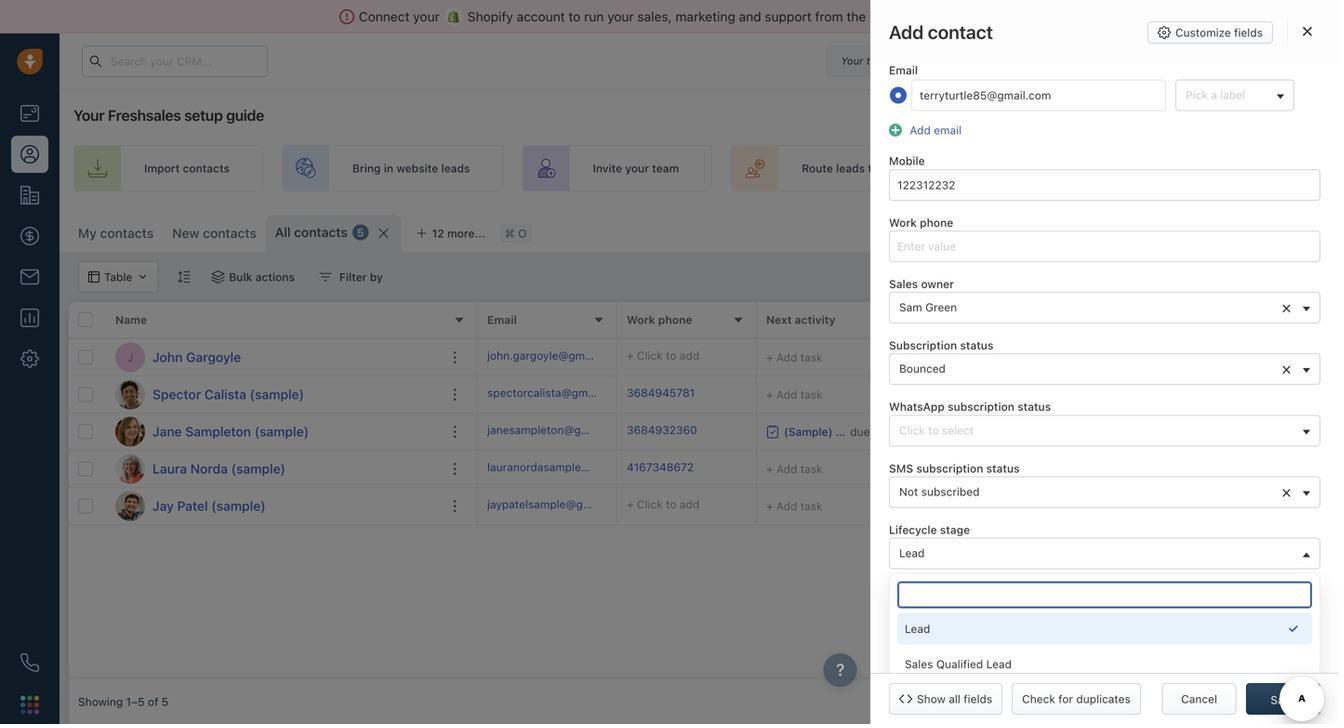 Task type: locate. For each thing, give the bounding box(es) containing it.
all contacts 5
[[275, 225, 364, 240]]

2 vertical spatial sales
[[905, 658, 933, 671]]

lead inside option
[[905, 623, 930, 636]]

jane sampleton (sample)
[[153, 424, 309, 439]]

your right invite
[[625, 162, 649, 175]]

0 vertical spatial 5
[[357, 226, 364, 239]]

0 horizontal spatial team
[[652, 162, 679, 175]]

fields right 'all'
[[964, 693, 993, 706]]

bring in website leads
[[352, 162, 470, 175]]

2 task from the top
[[801, 388, 823, 401]]

1 vertical spatial import contacts
[[1094, 224, 1180, 237]]

2 j image from the top
[[115, 492, 145, 521]]

5 inside all contacts 5
[[357, 226, 364, 239]]

task for 18
[[801, 500, 823, 513]]

import inside button
[[1094, 224, 1130, 237]]

1 horizontal spatial leads
[[836, 162, 865, 175]]

route
[[802, 162, 833, 175]]

email inside grid
[[487, 313, 517, 326]]

add
[[680, 349, 700, 362], [680, 498, 700, 511], [1098, 500, 1118, 513]]

list box inside add contact dialog
[[898, 613, 1312, 716]]

(sample) for jay patel (sample)
[[211, 499, 266, 514]]

4 + add task from the top
[[766, 500, 823, 513]]

1 vertical spatial green
[[1233, 351, 1265, 364]]

table
[[1021, 224, 1048, 237]]

1 vertical spatial email
[[487, 313, 517, 326]]

email right trial
[[889, 64, 918, 77]]

1 horizontal spatial phone
[[920, 216, 954, 229]]

j image left jay
[[115, 492, 145, 521]]

none search field inside add contact dialog
[[898, 582, 1312, 609]]

status
[[889, 585, 924, 598]]

1 + add task from the top
[[766, 351, 823, 364]]

owner inside grid
[[1218, 313, 1251, 326]]

lead down lifecycle
[[899, 547, 925, 560]]

1 horizontal spatial import contacts
[[1094, 224, 1180, 237]]

12 more...
[[432, 227, 485, 240]]

container_wx8msf4aqz5i3rn1 image left bulk
[[211, 271, 224, 284]]

(sample) for jane sampleton (sample)
[[255, 424, 309, 439]]

× for green
[[1282, 297, 1292, 317]]

to up lead dropdown button at the right bottom of the page
[[1085, 500, 1095, 513]]

1 horizontal spatial owner
[[1218, 313, 1251, 326]]

import contacts for "import contacts" link
[[144, 162, 230, 175]]

not subscribed
[[899, 485, 980, 498]]

work phone inside grid
[[627, 313, 692, 326]]

sam green for 73
[[1207, 351, 1265, 364]]

1 vertical spatial sales
[[1185, 313, 1215, 326]]

status down likely
[[1018, 401, 1051, 414]]

1 vertical spatial subscription
[[917, 462, 983, 475]]

add email link
[[905, 124, 962, 137]]

row group containing 73
[[478, 339, 1339, 525]]

subscription for click to select
[[948, 401, 1015, 414]]

(sample) for spector calista (sample)
[[250, 387, 304, 402]]

import down mobile text box on the right of page
[[1094, 224, 1130, 237]]

j image left jane
[[115, 417, 145, 447]]

1 horizontal spatial in
[[915, 55, 923, 67]]

row group
[[69, 339, 478, 525], [478, 339, 1339, 525]]

green
[[925, 301, 957, 314], [1233, 351, 1265, 364], [1233, 500, 1265, 513]]

(sample) right sampleton
[[255, 424, 309, 439]]

john gargoyle
[[153, 350, 241, 365]]

1 horizontal spatial fields
[[1234, 26, 1263, 39]]

None search field
[[898, 582, 1312, 609]]

norda
[[190, 461, 228, 477]]

(sample) down jane sampleton (sample) "link"
[[231, 461, 286, 477]]

contact
[[928, 21, 993, 43]]

my
[[78, 226, 97, 241]]

click up 3684945781
[[637, 349, 663, 362]]

1 horizontal spatial work
[[889, 216, 917, 229]]

subscription up select
[[948, 401, 1015, 414]]

show all fields button
[[889, 684, 1003, 715]]

laura norda (sample)
[[153, 461, 286, 477]]

0 vertical spatial sam green
[[899, 301, 957, 314]]

task for 73
[[801, 351, 823, 364]]

team down add email button
[[909, 162, 936, 175]]

container_wx8msf4aqz5i3rn1 image left customize table
[[943, 224, 956, 237]]

import contacts group
[[1069, 215, 1221, 246]]

duplicates
[[1076, 693, 1131, 706]]

email for work phone
[[487, 313, 517, 326]]

1 vertical spatial your
[[73, 106, 104, 124]]

import contacts inside button
[[1094, 224, 1180, 237]]

0 horizontal spatial import contacts
[[144, 162, 230, 175]]

add up 3684945781
[[680, 349, 700, 362]]

click down the '4167348672' link at bottom
[[637, 498, 663, 511]]

3 × from the top
[[1282, 482, 1292, 502]]

lead option
[[898, 613, 1312, 645]]

0 horizontal spatial in
[[384, 162, 393, 175]]

1 vertical spatial ×
[[1282, 359, 1292, 379]]

qualified
[[936, 658, 983, 671]]

(sample) right calista on the bottom left
[[250, 387, 304, 402]]

customize inside "button"
[[961, 224, 1018, 237]]

1 vertical spatial work
[[627, 313, 655, 326]]

sales inside option
[[905, 658, 933, 671]]

37
[[906, 460, 923, 478]]

next activity
[[766, 313, 836, 326]]

0 vertical spatial new
[[172, 226, 200, 241]]

new down status
[[899, 608, 923, 622]]

0 horizontal spatial sales owner
[[889, 278, 954, 291]]

john.gargoyle@gmail.com
[[487, 349, 623, 362]]

trial
[[866, 55, 885, 67]]

new contacts
[[172, 226, 256, 241]]

fields left close image
[[1234, 26, 1263, 39]]

1 horizontal spatial sales owner
[[1185, 313, 1251, 326]]

add
[[889, 21, 924, 43]]

add down the '4167348672' link at bottom
[[680, 498, 700, 511]]

whatsapp
[[889, 401, 945, 414]]

to left 'buy'
[[1083, 349, 1094, 362]]

to left mobile
[[868, 162, 879, 175]]

your right run
[[607, 9, 634, 24]]

2 row group from the left
[[478, 339, 1339, 525]]

1 horizontal spatial work phone
[[889, 216, 954, 229]]

sam green for 18
[[1207, 500, 1265, 513]]

lead right qualified
[[986, 658, 1012, 671]]

work down mobile
[[889, 216, 917, 229]]

0 horizontal spatial work
[[627, 313, 655, 326]]

show all fields
[[917, 693, 993, 706]]

1 vertical spatial customize
[[961, 224, 1018, 237]]

click inside 'button'
[[899, 424, 925, 437]]

new inside button
[[899, 608, 923, 622]]

0 vertical spatial sales owner
[[889, 278, 954, 291]]

add inside button
[[910, 124, 931, 137]]

in left '21'
[[915, 55, 923, 67]]

+
[[627, 349, 634, 362], [766, 351, 773, 364], [766, 388, 773, 401], [766, 463, 773, 476], [627, 498, 634, 511], [1045, 500, 1052, 513], [766, 500, 773, 513]]

jane
[[153, 424, 182, 439]]

0 vertical spatial j image
[[115, 417, 145, 447]]

sam for 18
[[1207, 500, 1230, 513]]

container_wx8msf4aqz5i3rn1 image inside customize table "button"
[[943, 224, 956, 237]]

0 vertical spatial ×
[[1282, 297, 1292, 317]]

press space to select this row. row containing 73
[[478, 339, 1339, 377]]

1 vertical spatial owner
[[1218, 313, 1251, 326]]

leads right website on the top of page
[[441, 162, 470, 175]]

email inside add contact dialog
[[889, 64, 918, 77]]

work inside add contact dialog
[[889, 216, 917, 229]]

1 vertical spatial container_wx8msf4aqz5i3rn1 image
[[211, 271, 224, 284]]

0 vertical spatial lead
[[899, 547, 925, 560]]

3 + add task from the top
[[766, 463, 823, 476]]

2 vertical spatial sam
[[1207, 500, 1230, 513]]

0 horizontal spatial phone
[[658, 313, 692, 326]]

your left freshsales
[[73, 106, 104, 124]]

up
[[1324, 162, 1338, 175]]

0 vertical spatial import contacts
[[144, 162, 230, 175]]

4 task from the top
[[801, 500, 823, 513]]

(sample) inside 'link'
[[250, 387, 304, 402]]

add up lead dropdown button at the right bottom of the page
[[1098, 500, 1118, 513]]

0 horizontal spatial owner
[[921, 278, 954, 291]]

marketing
[[676, 9, 735, 24]]

the
[[847, 9, 866, 24]]

1–5
[[126, 696, 145, 709]]

import contacts down mobile text box on the right of page
[[1094, 224, 1180, 237]]

j image for jay patel (sample)
[[115, 492, 145, 521]]

2 vertical spatial ×
[[1282, 482, 1292, 502]]

work up john.gargoyle@gmail.com + click to add
[[627, 313, 655, 326]]

team right invite
[[652, 162, 679, 175]]

0 horizontal spatial fields
[[964, 693, 993, 706]]

2 vertical spatial lead
[[986, 658, 1012, 671]]

subscription status
[[889, 339, 994, 352]]

0 vertical spatial customize
[[1176, 26, 1231, 39]]

whatsapp subscription status
[[889, 401, 1051, 414]]

contacts inside button
[[1133, 224, 1180, 237]]

add
[[910, 124, 931, 137], [1255, 224, 1277, 237], [777, 351, 797, 364], [777, 388, 797, 401], [777, 463, 797, 476], [777, 500, 797, 513]]

email
[[934, 124, 962, 137]]

0 horizontal spatial work phone
[[627, 313, 692, 326]]

0 vertical spatial subscription
[[948, 401, 1015, 414]]

work phone down mobile
[[889, 216, 954, 229]]

explore
[[998, 54, 1039, 67]]

add for 54
[[777, 388, 797, 401]]

1 vertical spatial lead
[[905, 623, 930, 636]]

contacts down sequence
[[1133, 224, 1180, 237]]

shopify account to run your sales, marketing and support from the crm.
[[468, 9, 902, 24]]

create sales sequence link
[[988, 145, 1214, 192]]

1 horizontal spatial 5
[[357, 226, 364, 239]]

1 vertical spatial work phone
[[627, 313, 692, 326]]

(sample) down laura norda (sample) link on the bottom left of the page
[[211, 499, 266, 514]]

0 horizontal spatial container_wx8msf4aqz5i3rn1 image
[[211, 271, 224, 284]]

new down "import contacts" link
[[172, 226, 200, 241]]

0 vertical spatial phone
[[920, 216, 954, 229]]

0 horizontal spatial 5
[[162, 696, 168, 709]]

1 vertical spatial sam green
[[1207, 351, 1265, 364]]

phone inside add contact dialog
[[920, 216, 954, 229]]

0 vertical spatial in
[[915, 55, 923, 67]]

0 vertical spatial work phone
[[889, 216, 954, 229]]

2 × from the top
[[1282, 359, 1292, 379]]

tags
[[1045, 313, 1071, 326]]

green inside add contact dialog
[[925, 301, 957, 314]]

customize inside button
[[1176, 26, 1231, 39]]

pick
[[1186, 88, 1208, 101]]

pick a label
[[1186, 88, 1245, 101]]

phone up 3684945781
[[658, 313, 692, 326]]

status down whatsapp subscription status
[[986, 462, 1020, 475]]

import for import contacts button
[[1094, 224, 1130, 237]]

container_wx8msf4aqz5i3rn1 image for customize
[[943, 224, 956, 237]]

customize left table
[[961, 224, 1018, 237]]

5
[[357, 226, 364, 239], [162, 696, 168, 709]]

press space to select this row. row containing john gargoyle
[[69, 339, 478, 377]]

2 vertical spatial status
[[986, 462, 1020, 475]]

gargoyle
[[186, 350, 241, 365]]

bulk actions
[[229, 271, 295, 284]]

0 vertical spatial work
[[889, 216, 917, 229]]

subscribed
[[921, 485, 980, 498]]

to
[[569, 9, 581, 24], [868, 162, 879, 175], [666, 349, 677, 362], [1083, 349, 1094, 362], [928, 424, 939, 437], [666, 498, 677, 511], [1085, 500, 1095, 513]]

1 team from the left
[[652, 162, 679, 175]]

Search your CRM... text field
[[82, 46, 268, 77]]

to right 46
[[928, 424, 939, 437]]

lead
[[899, 547, 925, 560], [905, 623, 930, 636], [986, 658, 1012, 671]]

click to select button
[[889, 415, 1321, 447]]

phone image
[[20, 654, 39, 672]]

team
[[652, 162, 679, 175], [909, 162, 936, 175]]

showing 1–5 of 5
[[78, 696, 168, 709]]

3684932360 link
[[627, 422, 697, 442]]

1 vertical spatial new
[[899, 608, 923, 622]]

customize up what's new image
[[1176, 26, 1231, 39]]

2 team from the left
[[909, 162, 936, 175]]

contacts down the setup
[[183, 162, 230, 175]]

run
[[584, 9, 604, 24]]

container_wx8msf4aqz5i3rn1 image
[[943, 224, 956, 237], [211, 271, 224, 284]]

1 horizontal spatial import
[[1094, 224, 1130, 237]]

lauranordasample@gmail.com
[[487, 461, 645, 474]]

2 vertical spatial green
[[1233, 500, 1265, 513]]

bounced
[[899, 362, 946, 375]]

add for 37
[[777, 463, 797, 476]]

0 horizontal spatial import
[[144, 162, 180, 175]]

list box
[[898, 613, 1312, 716]]

0 vertical spatial container_wx8msf4aqz5i3rn1 image
[[943, 224, 956, 237]]

add contact button
[[1230, 215, 1330, 246]]

in right bring
[[384, 162, 393, 175]]

1 horizontal spatial customize
[[1176, 26, 1231, 39]]

1 horizontal spatial new
[[899, 608, 923, 622]]

0 vertical spatial status
[[960, 339, 994, 352]]

5 right of
[[162, 696, 168, 709]]

1 vertical spatial sam
[[1207, 351, 1230, 364]]

0 vertical spatial email
[[889, 64, 918, 77]]

press space to select this row. row
[[69, 339, 478, 377], [478, 339, 1339, 377], [69, 377, 478, 414], [478, 377, 1339, 414], [69, 414, 478, 451], [478, 414, 1339, 451], [69, 451, 478, 488], [478, 451, 1339, 488], [69, 488, 478, 525], [478, 488, 1339, 525]]

press space to select this row. row containing spector calista (sample)
[[69, 377, 478, 414]]

3 task from the top
[[801, 463, 823, 476]]

1 vertical spatial sales owner
[[1185, 313, 1251, 326]]

container_wx8msf4aqz5i3rn1 image
[[319, 271, 332, 284], [1190, 351, 1203, 364], [766, 426, 779, 439], [1190, 500, 1203, 513]]

lead inside option
[[986, 658, 1012, 671]]

to down the '4167348672' link at bottom
[[666, 498, 677, 511]]

1 horizontal spatial container_wx8msf4aqz5i3rn1 image
[[943, 224, 956, 237]]

row group containing john gargoyle
[[69, 339, 478, 525]]

subscription up the subscribed
[[917, 462, 983, 475]]

filter
[[339, 271, 367, 284]]

0 vertical spatial fields
[[1234, 26, 1263, 39]]

0 horizontal spatial email
[[487, 313, 517, 326]]

import contacts down the setup
[[144, 162, 230, 175]]

contacts right my
[[100, 226, 154, 241]]

0 horizontal spatial new
[[172, 226, 200, 241]]

0 horizontal spatial your
[[73, 106, 104, 124]]

0 vertical spatial sam
[[899, 301, 922, 314]]

task
[[801, 351, 823, 364], [801, 388, 823, 401], [801, 463, 823, 476], [801, 500, 823, 513]]

status for whatsapp subscription status
[[1018, 401, 1051, 414]]

0 horizontal spatial customize
[[961, 224, 1018, 237]]

1 horizontal spatial team
[[909, 162, 936, 175]]

1 vertical spatial j image
[[115, 492, 145, 521]]

work phone up 3684945781
[[627, 313, 692, 326]]

1 vertical spatial fields
[[964, 693, 993, 706]]

container_wx8msf4aqz5i3rn1 image inside bulk actions button
[[211, 271, 224, 284]]

j
[[127, 351, 133, 364]]

add email
[[910, 124, 962, 137]]

+ add task for 37
[[766, 463, 823, 476]]

× for subscribed
[[1282, 482, 1292, 502]]

1 task from the top
[[801, 351, 823, 364]]

list box containing lead
[[898, 613, 1312, 716]]

status
[[960, 339, 994, 352], [1018, 401, 1051, 414], [986, 462, 1020, 475]]

0 vertical spatial sales
[[889, 278, 918, 291]]

days
[[940, 55, 963, 67]]

sms subscription status
[[889, 462, 1020, 475]]

janesampleton@gmail.com 3684932360
[[487, 424, 697, 437]]

5 up filter by
[[357, 226, 364, 239]]

0 vertical spatial green
[[925, 301, 957, 314]]

1 × from the top
[[1282, 297, 1292, 317]]

1 vertical spatial in
[[384, 162, 393, 175]]

lifecycle stage
[[889, 524, 970, 537]]

your left trial
[[841, 55, 863, 67]]

set
[[1303, 162, 1321, 175]]

0 vertical spatial owner
[[921, 278, 954, 291]]

label
[[1220, 88, 1245, 101]]

sms
[[889, 462, 914, 475]]

phone element
[[11, 645, 48, 682]]

container_wx8msf4aqz5i3rn1 image inside filter by "button"
[[319, 271, 332, 284]]

phone left customize table
[[920, 216, 954, 229]]

1 horizontal spatial email
[[889, 64, 918, 77]]

lead down status
[[905, 623, 930, 636]]

email up john.gargoyle@gmail.com
[[487, 313, 517, 326]]

lead inside dropdown button
[[899, 547, 925, 560]]

sales qualified lead option
[[898, 649, 1312, 680]]

l image
[[115, 454, 145, 484]]

1 horizontal spatial your
[[841, 55, 863, 67]]

contact
[[1280, 224, 1321, 237]]

1 row group from the left
[[69, 339, 478, 525]]

your right connect
[[413, 9, 440, 24]]

your
[[413, 9, 440, 24], [607, 9, 634, 24], [625, 162, 649, 175], [882, 162, 906, 175]]

2 + add task from the top
[[766, 388, 823, 401]]

click down 'whatsapp'
[[899, 424, 925, 437]]

4167348672 link
[[627, 459, 694, 479]]

0 vertical spatial your
[[841, 55, 863, 67]]

1 vertical spatial status
[[1018, 401, 1051, 414]]

add contact dialog
[[871, 0, 1339, 725]]

john.gargoyle@gmail.com + click to add
[[487, 349, 700, 362]]

press space to select this row. row containing 46
[[478, 414, 1339, 451]]

0 vertical spatial import
[[144, 162, 180, 175]]

container_wx8msf4aqz5i3rn1 image for bulk
[[211, 271, 224, 284]]

fields
[[1234, 26, 1263, 39], [964, 693, 993, 706]]

john.gargoyle@gmail.com link
[[487, 348, 623, 368]]

import down your freshsales setup guide
[[144, 162, 180, 175]]

leads right route at the top right of the page
[[836, 162, 865, 175]]

press space to select this row. row containing 54
[[478, 377, 1339, 414]]

grid
[[69, 302, 1339, 680]]

score
[[906, 313, 938, 326]]

0 horizontal spatial leads
[[441, 162, 470, 175]]

1 j image from the top
[[115, 417, 145, 447]]

1 vertical spatial import
[[1094, 224, 1130, 237]]

close image
[[1303, 26, 1312, 37]]

j image
[[115, 417, 145, 447], [115, 492, 145, 521]]

phone
[[920, 216, 954, 229], [658, 313, 692, 326]]

status right subscription
[[960, 339, 994, 352]]

email
[[889, 64, 918, 77], [487, 313, 517, 326]]

sam inside add contact dialog
[[899, 301, 922, 314]]

2 vertical spatial sam green
[[1207, 500, 1265, 513]]

sales,
[[638, 9, 672, 24]]



Task type: vqa. For each thing, say whether or not it's contained in the screenshot.
"more"
no



Task type: describe. For each thing, give the bounding box(es) containing it.
all
[[949, 693, 961, 706]]

your trial ends in 21 days
[[841, 55, 963, 67]]

press space to select this row. row containing jay patel (sample)
[[69, 488, 478, 525]]

sequence
[[1128, 162, 1180, 175]]

customize fields
[[1176, 26, 1263, 39]]

your down add email button
[[882, 162, 906, 175]]

sam for 73
[[1207, 351, 1230, 364]]

Mobile text field
[[889, 169, 1321, 201]]

sam green inside add contact dialog
[[899, 301, 957, 314]]

stage
[[940, 524, 970, 537]]

crm.
[[870, 9, 902, 24]]

import contacts for import contacts button
[[1094, 224, 1180, 237]]

j image for jane sampleton (sample)
[[115, 417, 145, 447]]

lauranordasample@gmail.com link
[[487, 459, 645, 479]]

fields inside show all fields button
[[964, 693, 993, 706]]

connect
[[359, 9, 410, 24]]

jay
[[153, 499, 174, 514]]

your for your freshsales setup guide
[[73, 106, 104, 124]]

spectorcalista@gmail.com
[[487, 386, 626, 399]]

from
[[815, 9, 843, 24]]

add for 18
[[680, 498, 700, 511]]

green for 73
[[1233, 351, 1265, 364]]

email for mobile
[[889, 64, 918, 77]]

invite your team
[[593, 162, 679, 175]]

task for 37
[[801, 463, 823, 476]]

all
[[275, 225, 291, 240]]

work phone inside add contact dialog
[[889, 216, 954, 229]]

12 more... button
[[406, 220, 496, 246]]

subscription
[[889, 339, 957, 352]]

Work phone text field
[[889, 231, 1321, 262]]

4167348672
[[627, 461, 694, 474]]

contacts right all
[[294, 225, 348, 240]]

set up link
[[1232, 145, 1339, 192]]

subscription for not subscribed
[[917, 462, 983, 475]]

support
[[765, 9, 812, 24]]

grid containing 73
[[69, 302, 1339, 680]]

+ click to add
[[1045, 500, 1118, 513]]

sales inside grid
[[1185, 313, 1215, 326]]

invite your team link
[[522, 145, 713, 192]]

to inside 'button'
[[928, 424, 939, 437]]

add for 73
[[777, 351, 797, 364]]

cancel button
[[1162, 684, 1237, 715]]

showing
[[78, 696, 123, 709]]

import for "import contacts" link
[[144, 162, 180, 175]]

more...
[[447, 227, 485, 240]]

account
[[517, 9, 565, 24]]

green for 18
[[1233, 500, 1265, 513]]

john
[[153, 350, 183, 365]]

press space to select this row. row containing laura norda (sample)
[[69, 451, 478, 488]]

owner inside add contact dialog
[[921, 278, 954, 291]]

name row
[[69, 302, 478, 339]]

⌘ o
[[505, 227, 527, 240]]

2 leads from the left
[[836, 162, 865, 175]]

my contacts
[[78, 226, 154, 241]]

bring
[[352, 162, 381, 175]]

add inside button
[[1255, 224, 1277, 237]]

freshworks switcher image
[[20, 696, 39, 715]]

add for 73
[[680, 349, 700, 362]]

press space to select this row. row containing jane sampleton (sample)
[[69, 414, 478, 451]]

select
[[942, 424, 974, 437]]

customize table
[[961, 224, 1048, 237]]

filter by button
[[307, 261, 395, 293]]

filter by
[[339, 271, 383, 284]]

status for sms subscription status
[[986, 462, 1020, 475]]

actions
[[255, 271, 295, 284]]

contacts up bulk
[[203, 226, 256, 241]]

send email image
[[1165, 56, 1178, 68]]

save
[[1271, 694, 1296, 707]]

website
[[397, 162, 438, 175]]

(sample) for laura norda (sample)
[[231, 461, 286, 477]]

your for your trial ends in 21 days
[[841, 55, 863, 67]]

ends
[[888, 55, 912, 67]]

set up 
[[1303, 162, 1339, 175]]

likely
[[1050, 349, 1080, 362]]

1 leads from the left
[[441, 162, 470, 175]]

customize for customize table
[[961, 224, 1018, 237]]

s image
[[115, 380, 145, 410]]

lead for lead dropdown button at the right bottom of the page
[[899, 547, 925, 560]]

to left run
[[569, 9, 581, 24]]

create
[[1059, 162, 1094, 175]]

12
[[432, 227, 444, 240]]

add for 18
[[777, 500, 797, 513]]

click up lead dropdown button at the right bottom of the page
[[1056, 500, 1081, 513]]

fields inside customize fields button
[[1234, 26, 1263, 39]]

spector calista (sample) link
[[153, 386, 304, 404]]

patel
[[177, 499, 208, 514]]

freshsales
[[108, 106, 181, 124]]

new for new contacts
[[172, 226, 200, 241]]

guide
[[226, 106, 264, 124]]

customize for customize fields
[[1176, 26, 1231, 39]]

likely to buy
[[1050, 349, 1116, 362]]

lifecycle
[[889, 524, 937, 537]]

1 vertical spatial phone
[[658, 313, 692, 326]]

mobile
[[889, 155, 925, 168]]

+ add task for 73
[[766, 351, 823, 364]]

to up 3684945781
[[666, 349, 677, 362]]

work inside grid
[[627, 313, 655, 326]]

spectorcalista@gmail.com 3684945781
[[487, 386, 695, 399]]

check for duplicates
[[1022, 693, 1131, 706]]

add contact
[[1255, 224, 1321, 237]]

import contacts link
[[73, 145, 263, 192]]

customize table button
[[931, 215, 1060, 246]]

press space to select this row. row containing 37
[[478, 451, 1339, 488]]

sampleton
[[185, 424, 251, 439]]

lead button
[[889, 538, 1321, 570]]

new for new
[[899, 608, 923, 622]]

3684945781
[[627, 386, 695, 399]]

+ add task for 18
[[766, 500, 823, 513]]

john gargoyle link
[[153, 348, 241, 367]]

54
[[906, 386, 925, 403]]

spector calista (sample)
[[153, 387, 304, 402]]

explore plans link
[[988, 50, 1081, 72]]

task for 54
[[801, 388, 823, 401]]

invite
[[593, 162, 622, 175]]

not
[[899, 485, 918, 498]]

sales owner inside add contact dialog
[[889, 278, 954, 291]]

press space to select this row. row containing 18
[[478, 488, 1339, 525]]

spector
[[153, 387, 201, 402]]

for
[[1059, 693, 1073, 706]]

shopify
[[468, 9, 513, 24]]

add email button
[[889, 121, 967, 139]]

1 vertical spatial 5
[[162, 696, 168, 709]]

customize fields button
[[1148, 21, 1273, 44]]

sales qualified lead
[[905, 658, 1012, 671]]

jay patel (sample)
[[153, 499, 266, 514]]

show
[[917, 693, 946, 706]]

buy
[[1097, 349, 1116, 362]]

lead for list box containing lead
[[905, 623, 930, 636]]

what's new image
[[1206, 54, 1219, 67]]

Start typing... email field
[[911, 79, 1166, 111]]

sales owner inside grid
[[1185, 313, 1251, 326]]

by
[[370, 271, 383, 284]]

jaypatelsample@gmail.com
[[487, 498, 630, 511]]

+ add task for 54
[[766, 388, 823, 401]]



